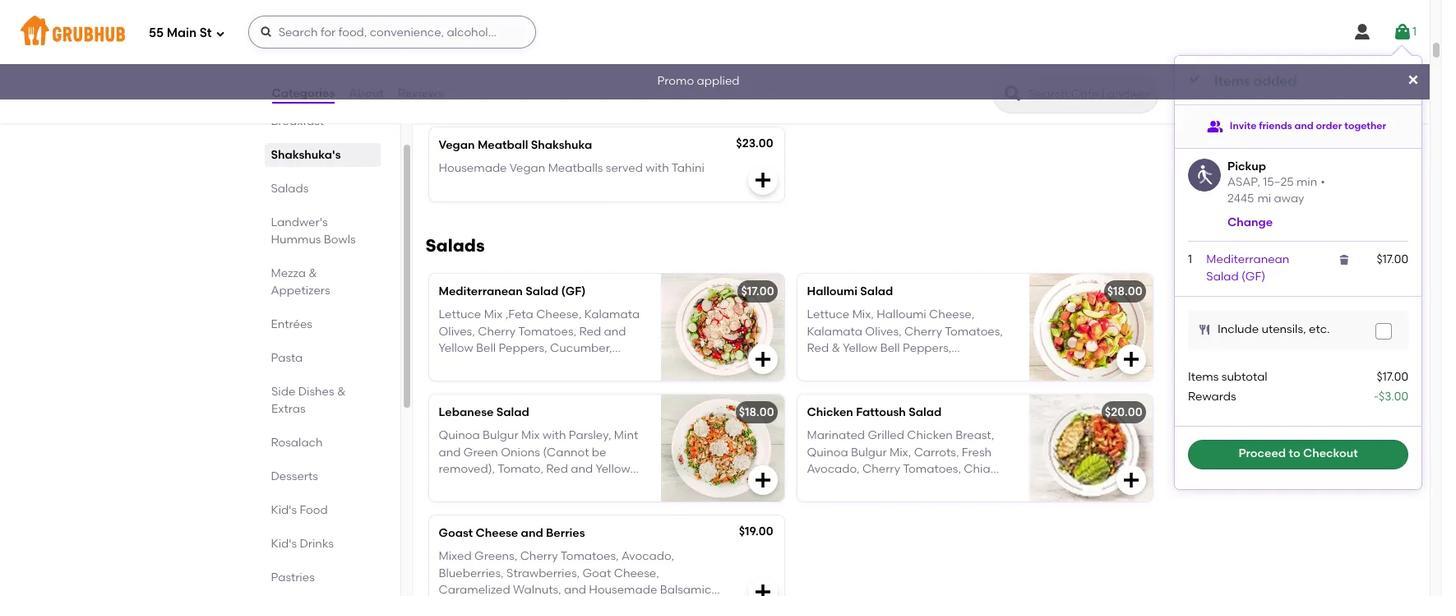 Task type: describe. For each thing, give the bounding box(es) containing it.
55 main st
[[149, 25, 212, 40]]

proceed to checkout button
[[1189, 440, 1409, 469]]

away
[[1275, 192, 1305, 206]]

mezza
[[271, 267, 306, 281]]

berries
[[546, 527, 585, 541]]

items added
[[1215, 73, 1297, 89]]

seeds
[[807, 479, 841, 493]]

0 vertical spatial $17.00
[[1378, 253, 1409, 267]]

together
[[1345, 120, 1387, 131]]

pickup asap, 15–25 min • 2445 mi away
[[1228, 159, 1326, 206]]

$3.00
[[1380, 390, 1409, 404]]

0 horizontal spatial mediterranean
[[439, 285, 523, 299]]

cherry inside marinated grilled chicken breast, quinoa bulgur mix, carrots, fresh avocado, cherry tomatoes, chia seeds
[[863, 462, 901, 476]]

0 vertical spatial shakshuka
[[492, 17, 554, 31]]

about button
[[348, 64, 385, 123]]

order
[[1317, 120, 1343, 131]]

-$3.00
[[1375, 390, 1409, 404]]

items for items subtotal
[[1189, 370, 1220, 384]]

shakshuka's
[[271, 148, 341, 162]]

avocado, inside marinated grilled chicken breast, quinoa bulgur mix, carrots, fresh avocado, cherry tomatoes, chia seeds
[[807, 462, 860, 476]]

applied
[[697, 74, 740, 88]]

salads tab
[[271, 180, 374, 197]]

marinated grilled chicken breast, quinoa bulgur mix, carrots, fresh avocado, cherry tomatoes, chia seeds
[[807, 429, 995, 493]]

of
[[475, 91, 486, 105]]

0 vertical spatial a
[[559, 41, 567, 55]]

bell for radish,
[[476, 341, 496, 355]]

•
[[1321, 175, 1326, 189]]

olives, for mix
[[439, 325, 475, 339]]

challah
[[439, 107, 483, 121]]

invite friends and order together button
[[1208, 111, 1387, 141]]

categories
[[272, 86, 335, 100]]

reviews
[[398, 86, 444, 100]]

$20.00
[[1106, 406, 1143, 420]]

invite friends and order together
[[1231, 120, 1387, 131]]

pasta tab
[[271, 350, 374, 367]]

0 vertical spatial housemade
[[439, 162, 507, 176]]

tahini
[[672, 162, 705, 176]]

pastries
[[271, 571, 315, 585]]

salad inside two eggs poached in a spiced tomato pepper sauce, crispy halloumi cheese and spinach, with a side of tahini, side salad and challah bread.
[[554, 91, 586, 105]]

about
[[349, 86, 384, 100]]

lemon inside "lettuce mix ,feta cheese, kalamata olives, cherry tomatoes, red and yellow bell peppers, cucumber, radish, sumac with lemon mint dressing"
[[551, 358, 589, 372]]

1 vertical spatial (gf)
[[562, 285, 586, 299]]

greens,
[[475, 550, 518, 564]]

1 vertical spatial $17.00
[[742, 285, 775, 299]]

caramelized
[[439, 583, 511, 596]]

min
[[1297, 175, 1318, 189]]

include
[[1218, 322, 1260, 336]]

items added tooltip
[[1176, 46, 1422, 489]]

mediterranean salad (gf) link
[[1207, 253, 1290, 284]]

pasta
[[271, 351, 303, 365]]

blueberries,
[[439, 567, 504, 580]]

breakfast tab
[[271, 113, 374, 130]]

0 horizontal spatial chicken
[[807, 406, 854, 420]]

radish
[[878, 358, 916, 372]]

rewards
[[1189, 390, 1237, 404]]

promo applied
[[658, 74, 740, 88]]

with inside "lettuce mix ,feta cheese, kalamata olives, cherry tomatoes, red and yellow bell peppers, cucumber, radish, sumac with lemon mint dressing"
[[525, 358, 548, 372]]

halloumi salad
[[807, 285, 894, 299]]

kid's drinks
[[271, 537, 334, 551]]

desserts
[[271, 470, 318, 484]]

avocado, inside mixed greens, cherry tomatoes, avocado, blueberries, strawberries, goat cheese, caramelized walnuts, and housemade balsam
[[622, 550, 675, 564]]

utensils,
[[1262, 322, 1307, 336]]

proceed
[[1239, 447, 1287, 461]]

halloumi up cucumbers,
[[807, 285, 858, 299]]

categories button
[[271, 64, 336, 123]]

tomatoes, inside "lettuce mix ,feta cheese, kalamata olives, cherry tomatoes, red and yellow bell peppers, cucumber, radish, sumac with lemon mint dressing"
[[519, 325, 577, 339]]

drinks
[[300, 537, 334, 551]]

lebanese salad image
[[661, 395, 784, 502]]

kid's food tab
[[271, 502, 374, 519]]

promo
[[658, 74, 694, 88]]

lettuce for lettuce mix, halloumi cheese, kalamata olives, cherry tomatoes, red & yellow bell peppers, cucumbers, radish & lemon mint dressing.
[[807, 308, 850, 322]]

mediterranean salad (gf) inside the items added tooltip
[[1207, 253, 1290, 284]]

bread.
[[486, 107, 522, 121]]

salad inside mediterranean salad (gf)
[[1207, 270, 1239, 284]]

mint inside "lettuce mix ,feta cheese, kalamata olives, cherry tomatoes, red and yellow bell peppers, cucumber, radish, sumac with lemon mint dressing"
[[592, 358, 616, 372]]

peppers, for &
[[903, 341, 952, 355]]

cucumber,
[[550, 341, 613, 355]]

chicken inside marinated grilled chicken breast, quinoa bulgur mix, carrots, fresh avocado, cherry tomatoes, chia seeds
[[908, 429, 953, 443]]

subtotal
[[1222, 370, 1268, 384]]

& inside mezza & appetizers
[[309, 267, 317, 281]]

lemon inside lettuce mix, halloumi cheese, kalamata olives, cherry tomatoes, red & yellow bell peppers, cucumbers, radish & lemon mint dressing.
[[930, 358, 969, 372]]

and inside two eggs poached in a spiced tomato pepper sauce, crispy halloumi cheese and spinach, with a side of tahini, side salad and challah bread.
[[537, 74, 559, 88]]

two
[[439, 41, 461, 55]]

1 vertical spatial vegan
[[510, 162, 546, 176]]

items for items added
[[1215, 73, 1251, 89]]

mint inside lettuce mix, halloumi cheese, kalamata olives, cherry tomatoes, red & yellow bell peppers, cucumbers, radish & lemon mint dressing.
[[972, 358, 996, 372]]

salad up lettuce mix, halloumi cheese, kalamata olives, cherry tomatoes, red & yellow bell peppers, cucumbers, radish & lemon mint dressing.
[[861, 285, 894, 299]]

asap,
[[1228, 175, 1261, 189]]

1 vertical spatial cheese
[[476, 527, 518, 541]]

mix
[[484, 308, 503, 322]]

and inside button
[[1295, 120, 1314, 131]]

sauce,
[[528, 57, 566, 71]]

1 vertical spatial mediterranean salad (gf)
[[439, 285, 586, 299]]

st
[[200, 25, 212, 40]]

and inside "lettuce mix ,feta cheese, kalamata olives, cherry tomatoes, red and yellow bell peppers, cucumber, radish, sumac with lemon mint dressing"
[[604, 325, 626, 339]]

lettuce mix ,feta cheese, kalamata olives, cherry tomatoes, red and yellow bell peppers, cucumber, radish, sumac with lemon mint dressing
[[439, 308, 640, 389]]

change button
[[1228, 215, 1274, 232]]

side dishes & extras
[[271, 385, 346, 416]]

mix, inside lettuce mix, halloumi cheese, kalamata olives, cherry tomatoes, red & yellow bell peppers, cucumbers, radish & lemon mint dressing.
[[853, 308, 874, 322]]

salad up ,feta
[[526, 285, 559, 299]]

poached
[[494, 41, 544, 55]]

cheese, for halloumi
[[930, 308, 975, 322]]

hummus
[[271, 233, 321, 247]]

cheese inside two eggs poached in a spiced tomato pepper sauce, crispy halloumi cheese and spinach, with a side of tahini, side salad and challah bread.
[[491, 74, 534, 88]]

chicken fattoush salad image
[[1030, 395, 1153, 502]]

dishes
[[298, 385, 334, 399]]

chia
[[964, 462, 991, 476]]

change
[[1228, 216, 1274, 230]]

pastries tab
[[271, 569, 374, 587]]

bell for radish
[[881, 341, 901, 355]]

side
[[449, 91, 472, 105]]

served
[[606, 162, 643, 176]]

housemade inside mixed greens, cherry tomatoes, avocado, blueberries, strawberries, goat cheese, caramelized walnuts, and housemade balsam
[[589, 583, 658, 596]]

pickup
[[1228, 159, 1267, 173]]

and
[[589, 91, 612, 105]]

pickup icon image
[[1189, 158, 1222, 191]]

radish,
[[439, 358, 480, 372]]

tahini,
[[488, 91, 524, 105]]

spinach,
[[562, 74, 610, 88]]

kid's for kid's drinks
[[271, 537, 297, 551]]

,feta
[[506, 308, 534, 322]]

dressing.
[[807, 375, 858, 389]]

carrots,
[[914, 446, 960, 460]]

$23.00
[[737, 137, 774, 151]]

salad right lebanese
[[497, 406, 530, 420]]

spiced
[[570, 41, 608, 55]]

lettuce mix, halloumi cheese, kalamata olives, cherry tomatoes, red & yellow bell peppers, cucumbers, radish & lemon mint dressing.
[[807, 308, 1004, 389]]

walnuts,
[[513, 583, 562, 596]]

chicken fattoush salad
[[807, 406, 942, 420]]

salads inside tab
[[271, 182, 309, 196]]

1 inside the items added tooltip
[[1189, 253, 1193, 267]]



Task type: vqa. For each thing, say whether or not it's contained in the screenshot.
second French from the bottom
no



Task type: locate. For each thing, give the bounding box(es) containing it.
1 horizontal spatial a
[[559, 41, 567, 55]]

kalamata for &
[[807, 325, 863, 339]]

kalamata up the cucumber,
[[585, 308, 640, 322]]

1 mint from the left
[[592, 358, 616, 372]]

1 vertical spatial 1
[[1189, 253, 1193, 267]]

kalamata inside "lettuce mix ,feta cheese, kalamata olives, cherry tomatoes, red and yellow bell peppers, cucumber, radish, sumac with lemon mint dressing"
[[585, 308, 640, 322]]

meatballs
[[548, 162, 603, 176]]

$17.00
[[1378, 253, 1409, 267], [742, 285, 775, 299], [1378, 370, 1409, 384]]

1 vertical spatial housemade
[[589, 583, 658, 596]]

mix, down "halloumi salad"
[[853, 308, 874, 322]]

goast cheese and berries
[[439, 527, 585, 541]]

& up appetizers
[[309, 267, 317, 281]]

halloumi up eggs
[[439, 17, 489, 31]]

mixed greens, cherry tomatoes, avocado, blueberries, strawberries, goat cheese, caramelized walnuts, and housemade balsam
[[439, 550, 712, 596]]

side dishes & extras tab
[[271, 383, 374, 418]]

0 horizontal spatial a
[[439, 91, 446, 105]]

yellow up "radish," on the left bottom of the page
[[439, 341, 474, 355]]

strawberries,
[[507, 567, 580, 580]]

2 vertical spatial with
[[525, 358, 548, 372]]

kid's drinks tab
[[271, 536, 374, 553]]

and down sauce,
[[537, 74, 559, 88]]

0 vertical spatial kid's
[[271, 503, 297, 517]]

0 vertical spatial $18.00
[[1108, 285, 1143, 299]]

mediterranean salad (gf) image
[[661, 274, 784, 381]]

mint up breast, at the bottom right of the page
[[972, 358, 996, 372]]

lebanese
[[439, 406, 494, 420]]

1 olives, from the left
[[439, 325, 475, 339]]

lettuce inside lettuce mix, halloumi cheese, kalamata olives, cherry tomatoes, red & yellow bell peppers, cucumbers, radish & lemon mint dressing.
[[807, 308, 850, 322]]

olives, inside lettuce mix, halloumi cheese, kalamata olives, cherry tomatoes, red & yellow bell peppers, cucumbers, radish & lemon mint dressing.
[[866, 325, 902, 339]]

halloumi up side
[[439, 74, 489, 88]]

0 horizontal spatial with
[[525, 358, 548, 372]]

etc.
[[1310, 322, 1331, 336]]

0 vertical spatial items
[[1215, 73, 1251, 89]]

1 horizontal spatial $18.00
[[1108, 285, 1143, 299]]

0 horizontal spatial mix,
[[853, 308, 874, 322]]

tomatoes, inside marinated grilled chicken breast, quinoa bulgur mix, carrots, fresh avocado, cherry tomatoes, chia seeds
[[903, 462, 962, 476]]

0 vertical spatial mediterranean salad (gf)
[[1207, 253, 1290, 284]]

red inside lettuce mix, halloumi cheese, kalamata olives, cherry tomatoes, red & yellow bell peppers, cucumbers, radish & lemon mint dressing.
[[807, 341, 829, 355]]

cheese up 'tahini,'
[[491, 74, 534, 88]]

items left added
[[1215, 73, 1251, 89]]

1 horizontal spatial lemon
[[930, 358, 969, 372]]

svg image
[[1394, 22, 1413, 42], [215, 28, 225, 38], [1189, 72, 1202, 86], [753, 170, 773, 190], [1199, 323, 1212, 336], [753, 350, 773, 369]]

yellow up cucumbers,
[[843, 341, 878, 355]]

0 horizontal spatial avocado,
[[622, 550, 675, 564]]

1 horizontal spatial red
[[807, 341, 829, 355]]

salad down 'spinach,'
[[554, 91, 586, 105]]

side right 'tahini,'
[[527, 91, 551, 105]]

food
[[300, 503, 328, 517]]

1 horizontal spatial cheese,
[[614, 567, 660, 580]]

and down goat
[[564, 583, 587, 596]]

1 vertical spatial with
[[646, 162, 669, 176]]

0 horizontal spatial salads
[[271, 182, 309, 196]]

svg image inside the items added tooltip
[[1339, 254, 1352, 267]]

mix, down grilled
[[890, 446, 912, 460]]

vegan meatball shakshuka
[[439, 138, 592, 152]]

1 vertical spatial avocado,
[[622, 550, 675, 564]]

vegan
[[439, 138, 475, 152], [510, 162, 546, 176]]

checkout
[[1304, 447, 1359, 461]]

mediterranean up mix
[[439, 285, 523, 299]]

shakshuka up housemade vegan meatballs served with tahini
[[531, 138, 592, 152]]

olives, up "radish," on the left bottom of the page
[[439, 325, 475, 339]]

goast
[[439, 527, 473, 541]]

quinoa
[[807, 446, 849, 460]]

bell
[[476, 341, 496, 355], [881, 341, 901, 355]]

0 vertical spatial side
[[527, 91, 551, 105]]

bell inside "lettuce mix ,feta cheese, kalamata olives, cherry tomatoes, red and yellow bell peppers, cucumber, radish, sumac with lemon mint dressing"
[[476, 341, 496, 355]]

1 horizontal spatial housemade
[[589, 583, 658, 596]]

halloumi salad image
[[1030, 274, 1153, 381]]

0 horizontal spatial mint
[[592, 358, 616, 372]]

0 horizontal spatial peppers,
[[499, 341, 548, 355]]

svg image inside 1 button
[[1394, 22, 1413, 42]]

yellow for radish
[[843, 341, 878, 355]]

0 vertical spatial 1
[[1413, 25, 1417, 39]]

crispy
[[569, 57, 604, 71]]

yellow inside "lettuce mix ,feta cheese, kalamata olives, cherry tomatoes, red and yellow bell peppers, cucumber, radish, sumac with lemon mint dressing"
[[439, 341, 474, 355]]

search icon image
[[1003, 84, 1023, 104]]

breast,
[[956, 429, 995, 443]]

kid's
[[271, 503, 297, 517], [271, 537, 297, 551]]

olives, up radish in the right of the page
[[866, 325, 902, 339]]

2 yellow from the left
[[843, 341, 878, 355]]

entrées tab
[[271, 316, 374, 333]]

1 vertical spatial side
[[271, 385, 295, 399]]

halloumi shakshuka image
[[661, 7, 784, 114]]

1 vertical spatial kid's
[[271, 537, 297, 551]]

grilled
[[868, 429, 905, 443]]

halloumi up radish in the right of the page
[[877, 308, 927, 322]]

mediterranean down "change" button
[[1207, 253, 1290, 267]]

1 lettuce from the left
[[439, 308, 481, 322]]

peppers, up sumac
[[499, 341, 548, 355]]

0 horizontal spatial bell
[[476, 341, 496, 355]]

1 peppers, from the left
[[499, 341, 548, 355]]

cherry down mix
[[478, 325, 516, 339]]

2 horizontal spatial with
[[646, 162, 669, 176]]

mint down the cucumber,
[[592, 358, 616, 372]]

housemade down goat
[[589, 583, 658, 596]]

kid's for kid's food
[[271, 503, 297, 517]]

and left berries
[[521, 527, 543, 541]]

0 vertical spatial (gf)
[[1242, 270, 1266, 284]]

1 horizontal spatial 1
[[1413, 25, 1417, 39]]

cheese, inside lettuce mix, halloumi cheese, kalamata olives, cherry tomatoes, red & yellow bell peppers, cucumbers, radish & lemon mint dressing.
[[930, 308, 975, 322]]

housemade
[[439, 162, 507, 176], [589, 583, 658, 596]]

1 horizontal spatial avocado,
[[807, 462, 860, 476]]

lemon down the cucumber,
[[551, 358, 589, 372]]

0 vertical spatial salads
[[271, 182, 309, 196]]

tomatoes,
[[519, 325, 577, 339], [945, 325, 1004, 339], [903, 462, 962, 476], [561, 550, 619, 564]]

Search for food, convenience, alcohol... search field
[[248, 16, 536, 49]]

chicken
[[807, 406, 854, 420], [908, 429, 953, 443]]

and inside mixed greens, cherry tomatoes, avocado, blueberries, strawberries, goat cheese, caramelized walnuts, and housemade balsam
[[564, 583, 587, 596]]

1 horizontal spatial with
[[613, 74, 636, 88]]

side inside side dishes & extras
[[271, 385, 295, 399]]

1 horizontal spatial side
[[527, 91, 551, 105]]

salads up mix
[[426, 235, 485, 256]]

0 vertical spatial vegan
[[439, 138, 475, 152]]

0 horizontal spatial 1
[[1189, 253, 1193, 267]]

0 vertical spatial mix,
[[853, 308, 874, 322]]

tomatoes, inside lettuce mix, halloumi cheese, kalamata olives, cherry tomatoes, red & yellow bell peppers, cucumbers, radish & lemon mint dressing.
[[945, 325, 1004, 339]]

chicken up 'marinated'
[[807, 406, 854, 420]]

with right 'spinach,'
[[613, 74, 636, 88]]

olives, inside "lettuce mix ,feta cheese, kalamata olives, cherry tomatoes, red and yellow bell peppers, cucumber, radish, sumac with lemon mint dressing"
[[439, 325, 475, 339]]

cherry up strawberries,
[[520, 550, 558, 564]]

fattoush
[[857, 406, 906, 420]]

0 horizontal spatial $18.00
[[739, 406, 775, 420]]

1 horizontal spatial yellow
[[843, 341, 878, 355]]

halloumi inside lettuce mix, halloumi cheese, kalamata olives, cherry tomatoes, red & yellow bell peppers, cucumbers, radish & lemon mint dressing.
[[877, 308, 927, 322]]

1 horizontal spatial chicken
[[908, 429, 953, 443]]

1 vertical spatial kalamata
[[807, 325, 863, 339]]

2 horizontal spatial cheese,
[[930, 308, 975, 322]]

items up rewards
[[1189, 370, 1220, 384]]

red up cucumbers,
[[807, 341, 829, 355]]

a left side
[[439, 91, 446, 105]]

lemon
[[551, 358, 589, 372], [930, 358, 969, 372]]

cheese
[[491, 74, 534, 88], [476, 527, 518, 541]]

0 horizontal spatial vegan
[[439, 138, 475, 152]]

entrées
[[271, 318, 313, 332]]

lettuce for lettuce mix ,feta cheese, kalamata olives, cherry tomatoes, red and yellow bell peppers, cucumber, radish, sumac with lemon mint dressing
[[439, 308, 481, 322]]

marinated
[[807, 429, 865, 443]]

cheese, for ,feta
[[536, 308, 582, 322]]

side up extras
[[271, 385, 295, 399]]

0 vertical spatial avocado,
[[807, 462, 860, 476]]

mediterranean inside the items added tooltip
[[1207, 253, 1290, 267]]

main navigation navigation
[[0, 0, 1431, 64]]

pepper
[[485, 57, 525, 71]]

1 vertical spatial mix,
[[890, 446, 912, 460]]

kid's left 'drinks'
[[271, 537, 297, 551]]

to
[[1289, 447, 1301, 461]]

1 kid's from the top
[[271, 503, 297, 517]]

mediterranean salad (gf)
[[1207, 253, 1290, 284], [439, 285, 586, 299]]

and
[[537, 74, 559, 88], [1295, 120, 1314, 131], [604, 325, 626, 339], [521, 527, 543, 541], [564, 583, 587, 596]]

with
[[613, 74, 636, 88], [646, 162, 669, 176], [525, 358, 548, 372]]

$19.00
[[739, 525, 774, 539]]

2 kid's from the top
[[271, 537, 297, 551]]

desserts tab
[[271, 468, 374, 485]]

1 vertical spatial salads
[[426, 235, 485, 256]]

& up cucumbers,
[[832, 341, 841, 355]]

a right in
[[559, 41, 567, 55]]

housemade down meatball
[[439, 162, 507, 176]]

2 mint from the left
[[972, 358, 996, 372]]

salad up carrots,
[[909, 406, 942, 420]]

1 horizontal spatial peppers,
[[903, 341, 952, 355]]

1 horizontal spatial olives,
[[866, 325, 902, 339]]

rosalach tab
[[271, 434, 374, 452]]

1 vertical spatial $18.00
[[739, 406, 775, 420]]

yellow inside lettuce mix, halloumi cheese, kalamata olives, cherry tomatoes, red & yellow bell peppers, cucumbers, radish & lemon mint dressing.
[[843, 341, 878, 355]]

1 lemon from the left
[[551, 358, 589, 372]]

cherry inside lettuce mix, halloumi cheese, kalamata olives, cherry tomatoes, red & yellow bell peppers, cucumbers, radish & lemon mint dressing.
[[905, 325, 943, 339]]

peppers, inside "lettuce mix ,feta cheese, kalamata olives, cherry tomatoes, red and yellow bell peppers, cucumber, radish, sumac with lemon mint dressing"
[[499, 341, 548, 355]]

peppers,
[[499, 341, 548, 355], [903, 341, 952, 355]]

with right sumac
[[525, 358, 548, 372]]

1 yellow from the left
[[439, 341, 474, 355]]

1 horizontal spatial vegan
[[510, 162, 546, 176]]

red inside "lettuce mix ,feta cheese, kalamata olives, cherry tomatoes, red and yellow bell peppers, cucumber, radish, sumac with lemon mint dressing"
[[580, 325, 601, 339]]

cherry up radish in the right of the page
[[905, 325, 943, 339]]

eggs
[[464, 41, 491, 55]]

tomatoes, inside mixed greens, cherry tomatoes, avocado, blueberries, strawberries, goat cheese, caramelized walnuts, and housemade balsam
[[561, 550, 619, 564]]

& right radish in the right of the page
[[919, 358, 928, 372]]

sumac
[[482, 358, 522, 372]]

0 horizontal spatial housemade
[[439, 162, 507, 176]]

1 vertical spatial shakshuka
[[531, 138, 592, 152]]

0 horizontal spatial lettuce
[[439, 308, 481, 322]]

and left "order"
[[1295, 120, 1314, 131]]

0 horizontal spatial lemon
[[551, 358, 589, 372]]

(gf) up the cucumber,
[[562, 285, 586, 299]]

cherry down bulgur
[[863, 462, 901, 476]]

and up the cucumber,
[[604, 325, 626, 339]]

chicken up carrots,
[[908, 429, 953, 443]]

1 horizontal spatial mint
[[972, 358, 996, 372]]

0 vertical spatial red
[[580, 325, 601, 339]]

cheese up greens,
[[476, 527, 518, 541]]

kalamata
[[585, 308, 640, 322], [807, 325, 863, 339]]

main
[[167, 25, 197, 40]]

0 vertical spatial mediterranean
[[1207, 253, 1290, 267]]

1 vertical spatial red
[[807, 341, 829, 355]]

2 peppers, from the left
[[903, 341, 952, 355]]

mi
[[1258, 192, 1272, 206]]

mixed
[[439, 550, 472, 564]]

1 inside button
[[1413, 25, 1417, 39]]

peppers, for sumac
[[499, 341, 548, 355]]

in
[[547, 41, 557, 55]]

1 vertical spatial mediterranean
[[439, 285, 523, 299]]

2 lettuce from the left
[[807, 308, 850, 322]]

red up the cucumber,
[[580, 325, 601, 339]]

0 vertical spatial chicken
[[807, 406, 854, 420]]

halloumi shakshuka
[[439, 17, 554, 31]]

lettuce down "halloumi salad"
[[807, 308, 850, 322]]

1 bell from the left
[[476, 341, 496, 355]]

mediterranean salad (gf) up ,feta
[[439, 285, 586, 299]]

mix, inside marinated grilled chicken breast, quinoa bulgur mix, carrots, fresh avocado, cherry tomatoes, chia seeds
[[890, 446, 912, 460]]

1 horizontal spatial bell
[[881, 341, 901, 355]]

peppers, inside lettuce mix, halloumi cheese, kalamata olives, cherry tomatoes, red & yellow bell peppers, cucumbers, radish & lemon mint dressing.
[[903, 341, 952, 355]]

cheese, inside mixed greens, cherry tomatoes, avocado, blueberries, strawberries, goat cheese, caramelized walnuts, and housemade balsam
[[614, 567, 660, 580]]

(gf)
[[1242, 270, 1266, 284], [562, 285, 586, 299]]

0 horizontal spatial cheese,
[[536, 308, 582, 322]]

kid's inside tab
[[271, 503, 297, 517]]

1 horizontal spatial salads
[[426, 235, 485, 256]]

0 horizontal spatial olives,
[[439, 325, 475, 339]]

kalamata up cucumbers,
[[807, 325, 863, 339]]

$18.00
[[1108, 285, 1143, 299], [739, 406, 775, 420]]

kid's inside "tab"
[[271, 537, 297, 551]]

$18.00 for halloumi salad
[[1108, 285, 1143, 299]]

0 horizontal spatial side
[[271, 385, 295, 399]]

cherry
[[478, 325, 516, 339], [905, 325, 943, 339], [863, 462, 901, 476], [520, 550, 558, 564]]

1 horizontal spatial mediterranean
[[1207, 253, 1290, 267]]

proceed to checkout
[[1239, 447, 1359, 461]]

peppers, up radish in the right of the page
[[903, 341, 952, 355]]

0 horizontal spatial (gf)
[[562, 285, 586, 299]]

bell up radish in the right of the page
[[881, 341, 901, 355]]

&
[[309, 267, 317, 281], [832, 341, 841, 355], [919, 358, 928, 372], [337, 385, 346, 399]]

mediterranean salad (gf) down "change" button
[[1207, 253, 1290, 284]]

vegan down vegan meatball shakshuka
[[510, 162, 546, 176]]

2 bell from the left
[[881, 341, 901, 355]]

rosalach
[[271, 436, 323, 450]]

appetizers
[[271, 284, 330, 298]]

1 vertical spatial items
[[1189, 370, 1220, 384]]

cherry inside mixed greens, cherry tomatoes, avocado, blueberries, strawberries, goat cheese, caramelized walnuts, and housemade balsam
[[520, 550, 558, 564]]

2 vertical spatial $17.00
[[1378, 370, 1409, 384]]

lemon right radish in the right of the page
[[930, 358, 969, 372]]

mezza & appetizers
[[271, 267, 330, 298]]

1 horizontal spatial (gf)
[[1242, 270, 1266, 284]]

lebanese salad
[[439, 406, 530, 420]]

(gf) down "change" button
[[1242, 270, 1266, 284]]

with inside two eggs poached in a spiced tomato pepper sauce, crispy halloumi cheese and spinach, with a side of tahini, side salad and challah bread.
[[613, 74, 636, 88]]

vegan down challah
[[439, 138, 475, 152]]

include utensils, etc.
[[1218, 322, 1331, 336]]

mezza & appetizers tab
[[271, 265, 374, 299]]

& inside side dishes & extras
[[337, 385, 346, 399]]

0 horizontal spatial kalamata
[[585, 308, 640, 322]]

shakshuka up poached on the left top of page
[[492, 17, 554, 31]]

halloumi
[[439, 17, 489, 31], [439, 74, 489, 88], [807, 285, 858, 299], [877, 308, 927, 322]]

friends
[[1260, 120, 1293, 131]]

landwer's
[[271, 216, 328, 230]]

side inside two eggs poached in a spiced tomato pepper sauce, crispy halloumi cheese and spinach, with a side of tahini, side salad and challah bread.
[[527, 91, 551, 105]]

red
[[580, 325, 601, 339], [807, 341, 829, 355]]

tomato
[[439, 57, 482, 71]]

cucumbers,
[[807, 358, 876, 372]]

salad up include
[[1207, 270, 1239, 284]]

salads
[[271, 182, 309, 196], [426, 235, 485, 256]]

1 horizontal spatial mediterranean salad (gf)
[[1207, 253, 1290, 284]]

kalamata inside lettuce mix, halloumi cheese, kalamata olives, cherry tomatoes, red & yellow bell peppers, cucumbers, radish & lemon mint dressing.
[[807, 325, 863, 339]]

$18.00 for lebanese salad
[[739, 406, 775, 420]]

invite
[[1231, 120, 1257, 131]]

1 horizontal spatial mix,
[[890, 446, 912, 460]]

Search Cafe Landwer search field
[[1028, 86, 1154, 102]]

svg image
[[1353, 22, 1373, 42], [260, 26, 273, 39], [1408, 73, 1421, 86], [753, 82, 773, 102], [1122, 82, 1141, 102], [1339, 254, 1352, 267], [1122, 350, 1141, 369], [753, 471, 773, 490], [1122, 471, 1141, 490], [753, 583, 773, 596]]

cherry inside "lettuce mix ,feta cheese, kalamata olives, cherry tomatoes, red and yellow bell peppers, cucumber, radish, sumac with lemon mint dressing"
[[478, 325, 516, 339]]

1 vertical spatial chicken
[[908, 429, 953, 443]]

salads up landwer's
[[271, 182, 309, 196]]

0 vertical spatial with
[[613, 74, 636, 88]]

2 olives, from the left
[[866, 325, 902, 339]]

& right dishes
[[337, 385, 346, 399]]

kid's left the food
[[271, 503, 297, 517]]

red for and
[[580, 325, 601, 339]]

landwer's hummus bowls
[[271, 216, 356, 247]]

olives, for mix,
[[866, 325, 902, 339]]

shakshuka's tab
[[271, 146, 374, 164]]

1 horizontal spatial lettuce
[[807, 308, 850, 322]]

0 vertical spatial cheese
[[491, 74, 534, 88]]

55
[[149, 25, 164, 40]]

red for &
[[807, 341, 829, 355]]

meatball
[[478, 138, 528, 152]]

fresh
[[962, 446, 992, 460]]

(gf) inside the items added tooltip
[[1242, 270, 1266, 284]]

halloumi inside two eggs poached in a spiced tomato pepper sauce, crispy halloumi cheese and spinach, with a side of tahini, side salad and challah bread.
[[439, 74, 489, 88]]

0 vertical spatial kalamata
[[585, 308, 640, 322]]

1 horizontal spatial kalamata
[[807, 325, 863, 339]]

0 horizontal spatial red
[[580, 325, 601, 339]]

lettuce left mix
[[439, 308, 481, 322]]

mix,
[[853, 308, 874, 322], [890, 446, 912, 460]]

1 vertical spatial a
[[439, 91, 446, 105]]

15–25
[[1264, 175, 1295, 189]]

with left tahini
[[646, 162, 669, 176]]

two eggs poached in a spiced tomato pepper sauce, crispy halloumi cheese and spinach, with a side of tahini, side salad and challah bread.
[[439, 41, 636, 121]]

bowls
[[324, 233, 356, 247]]

lettuce inside "lettuce mix ,feta cheese, kalamata olives, cherry tomatoes, red and yellow bell peppers, cucumber, radish, sumac with lemon mint dressing"
[[439, 308, 481, 322]]

-
[[1375, 390, 1380, 404]]

people icon image
[[1208, 118, 1224, 135]]

0 horizontal spatial yellow
[[439, 341, 474, 355]]

bell up sumac
[[476, 341, 496, 355]]

0 horizontal spatial mediterranean salad (gf)
[[439, 285, 586, 299]]

salad
[[554, 91, 586, 105], [1207, 270, 1239, 284], [526, 285, 559, 299], [861, 285, 894, 299], [497, 406, 530, 420], [909, 406, 942, 420]]

2 lemon from the left
[[930, 358, 969, 372]]

kalamata for and
[[585, 308, 640, 322]]

sinia shakshuka image
[[1030, 7, 1153, 114]]

cheese, inside "lettuce mix ,feta cheese, kalamata olives, cherry tomatoes, red and yellow bell peppers, cucumber, radish, sumac with lemon mint dressing"
[[536, 308, 582, 322]]

yellow for radish,
[[439, 341, 474, 355]]

landwer's hummus bowls tab
[[271, 214, 374, 248]]

kid's food
[[271, 503, 328, 517]]

bell inside lettuce mix, halloumi cheese, kalamata olives, cherry tomatoes, red & yellow bell peppers, cucumbers, radish & lemon mint dressing.
[[881, 341, 901, 355]]



